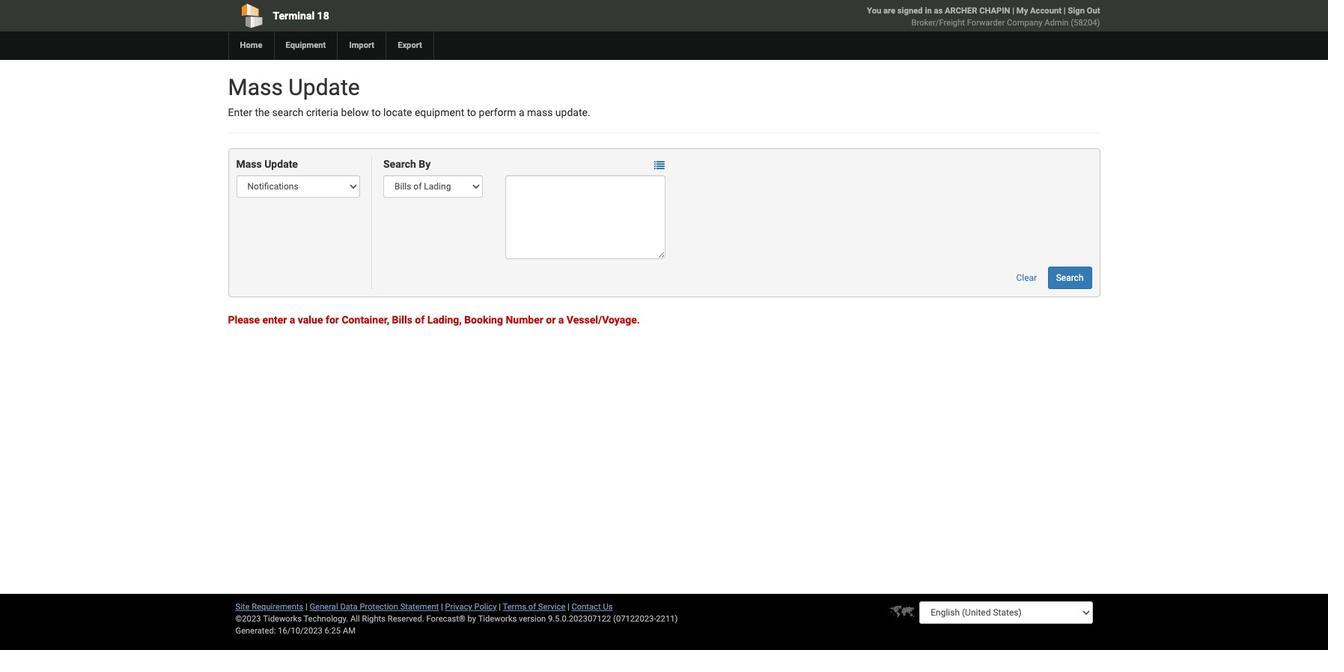 Task type: locate. For each thing, give the bounding box(es) containing it.
0 horizontal spatial to
[[372, 106, 381, 118]]

of right "bills"
[[415, 314, 425, 326]]

update up criteria
[[289, 74, 360, 100]]

to
[[372, 106, 381, 118], [467, 106, 477, 118]]

mass for mass update
[[236, 158, 262, 170]]

to left perform
[[467, 106, 477, 118]]

2 horizontal spatial a
[[559, 314, 564, 326]]

a for update
[[519, 106, 525, 118]]

company
[[1008, 18, 1043, 28]]

0 vertical spatial search
[[384, 158, 416, 170]]

1 vertical spatial update
[[265, 158, 298, 170]]

below
[[341, 106, 369, 118]]

0 horizontal spatial search
[[384, 158, 416, 170]]

account
[[1031, 6, 1062, 16]]

| up the forecast®
[[441, 602, 443, 612]]

update
[[289, 74, 360, 100], [265, 158, 298, 170]]

a right or
[[559, 314, 564, 326]]

mass inside 'mass update enter the search criteria below to locate equipment to perform a mass update.'
[[228, 74, 283, 100]]

a
[[519, 106, 525, 118], [290, 314, 295, 326], [559, 314, 564, 326]]

chapin
[[980, 6, 1011, 16]]

a for enter
[[559, 314, 564, 326]]

| left my
[[1013, 6, 1015, 16]]

1 horizontal spatial a
[[519, 106, 525, 118]]

contact us link
[[572, 602, 613, 612]]

1 vertical spatial of
[[529, 602, 536, 612]]

privacy
[[445, 602, 472, 612]]

0 vertical spatial update
[[289, 74, 360, 100]]

1 horizontal spatial of
[[529, 602, 536, 612]]

1 vertical spatial mass
[[236, 158, 262, 170]]

search
[[272, 106, 304, 118]]

1 horizontal spatial search
[[1057, 273, 1084, 283]]

for
[[326, 314, 339, 326]]

requirements
[[252, 602, 304, 612]]

please
[[228, 314, 260, 326]]

terms of service link
[[503, 602, 566, 612]]

clear button
[[1009, 267, 1046, 289]]

archer
[[945, 6, 978, 16]]

update down 'search'
[[265, 158, 298, 170]]

search inside button
[[1057, 273, 1084, 283]]

a left mass
[[519, 106, 525, 118]]

are
[[884, 6, 896, 16]]

update inside 'mass update enter the search criteria below to locate equipment to perform a mass update.'
[[289, 74, 360, 100]]

mass for mass update enter the search criteria below to locate equipment to perform a mass update.
[[228, 74, 283, 100]]

mass update enter the search criteria below to locate equipment to perform a mass update.
[[228, 74, 591, 118]]

or
[[546, 314, 556, 326]]

update for mass update
[[265, 158, 298, 170]]

please enter a value for container, bills of lading, booking number or a vessel/voyage.
[[228, 314, 640, 326]]

us
[[603, 602, 613, 612]]

of up 'version'
[[529, 602, 536, 612]]

as
[[934, 6, 943, 16]]

None text field
[[505, 176, 666, 259]]

you are signed in as archer chapin | my account | sign out broker/freight forwarder company admin (58204)
[[868, 6, 1101, 28]]

mass up the
[[228, 74, 283, 100]]

(07122023-
[[614, 614, 656, 624]]

to right "below"
[[372, 106, 381, 118]]

terminal 18 link
[[228, 0, 579, 31]]

1 vertical spatial search
[[1057, 273, 1084, 283]]

update for mass update enter the search criteria below to locate equipment to perform a mass update.
[[289, 74, 360, 100]]

generated:
[[236, 626, 276, 636]]

equipment
[[286, 40, 326, 50]]

import
[[349, 40, 375, 50]]

of
[[415, 314, 425, 326], [529, 602, 536, 612]]

forwarder
[[968, 18, 1006, 28]]

a right the enter
[[290, 314, 295, 326]]

enter
[[263, 314, 287, 326]]

sign
[[1069, 6, 1085, 16]]

mass down enter
[[236, 158, 262, 170]]

1 horizontal spatial to
[[467, 106, 477, 118]]

bills
[[392, 314, 413, 326]]

search left by
[[384, 158, 416, 170]]

export link
[[386, 31, 434, 60]]

0 vertical spatial of
[[415, 314, 425, 326]]

perform
[[479, 106, 517, 118]]

search right the clear
[[1057, 273, 1084, 283]]

enter
[[228, 106, 252, 118]]

am
[[343, 626, 356, 636]]

site requirements link
[[236, 602, 304, 612]]

policy
[[475, 602, 497, 612]]

a inside 'mass update enter the search criteria below to locate equipment to perform a mass update.'
[[519, 106, 525, 118]]

number
[[506, 314, 544, 326]]

|
[[1013, 6, 1015, 16], [1064, 6, 1066, 16], [306, 602, 308, 612], [441, 602, 443, 612], [499, 602, 501, 612], [568, 602, 570, 612]]

general
[[310, 602, 338, 612]]

0 vertical spatial mass
[[228, 74, 283, 100]]

| up tideworks
[[499, 602, 501, 612]]

import link
[[337, 31, 386, 60]]

value
[[298, 314, 323, 326]]

by
[[419, 158, 431, 170]]

0 horizontal spatial of
[[415, 314, 425, 326]]

mass
[[228, 74, 283, 100], [236, 158, 262, 170]]

search
[[384, 158, 416, 170], [1057, 273, 1084, 283]]



Task type: vqa. For each thing, say whether or not it's contained in the screenshot.
bottommost Mass
yes



Task type: describe. For each thing, give the bounding box(es) containing it.
home
[[240, 40, 263, 50]]

equipment
[[415, 106, 465, 118]]

vessel/voyage.
[[567, 314, 640, 326]]

search for search
[[1057, 273, 1084, 283]]

18
[[317, 10, 329, 22]]

search for search by
[[384, 158, 416, 170]]

in
[[925, 6, 932, 16]]

home link
[[228, 31, 274, 60]]

tideworks
[[478, 614, 517, 624]]

6:25
[[325, 626, 341, 636]]

rights
[[362, 614, 386, 624]]

data
[[340, 602, 358, 612]]

out
[[1087, 6, 1101, 16]]

all
[[351, 614, 360, 624]]

export
[[398, 40, 422, 50]]

version
[[519, 614, 546, 624]]

reserved.
[[388, 614, 425, 624]]

broker/freight
[[912, 18, 966, 28]]

site
[[236, 602, 250, 612]]

1 to from the left
[[372, 106, 381, 118]]

©2023 tideworks
[[236, 614, 302, 624]]

| left general
[[306, 602, 308, 612]]

terms
[[503, 602, 527, 612]]

forecast®
[[427, 614, 466, 624]]

sign out link
[[1069, 6, 1101, 16]]

search button
[[1049, 267, 1093, 289]]

terminal
[[273, 10, 315, 22]]

mass
[[527, 106, 553, 118]]

equipment link
[[274, 31, 337, 60]]

search by
[[384, 158, 431, 170]]

contact
[[572, 602, 601, 612]]

container,
[[342, 314, 390, 326]]

my account link
[[1017, 6, 1062, 16]]

| up '9.5.0.202307122'
[[568, 602, 570, 612]]

0 horizontal spatial a
[[290, 314, 295, 326]]

statement
[[401, 602, 439, 612]]

by
[[468, 614, 477, 624]]

locate
[[384, 106, 412, 118]]

signed
[[898, 6, 923, 16]]

mass update
[[236, 158, 298, 170]]

protection
[[360, 602, 398, 612]]

lading,
[[428, 314, 462, 326]]

(58204)
[[1071, 18, 1101, 28]]

show list image
[[655, 160, 665, 171]]

privacy policy link
[[445, 602, 497, 612]]

admin
[[1045, 18, 1069, 28]]

2 to from the left
[[467, 106, 477, 118]]

9.5.0.202307122
[[548, 614, 612, 624]]

2211)
[[656, 614, 678, 624]]

update.
[[556, 106, 591, 118]]

general data protection statement link
[[310, 602, 439, 612]]

site requirements | general data protection statement | privacy policy | terms of service | contact us ©2023 tideworks technology. all rights reserved. forecast® by tideworks version 9.5.0.202307122 (07122023-2211) generated: 16/10/2023 6:25 am
[[236, 602, 678, 636]]

16/10/2023
[[278, 626, 323, 636]]

criteria
[[306, 106, 339, 118]]

clear
[[1017, 273, 1038, 283]]

booking
[[465, 314, 503, 326]]

service
[[538, 602, 566, 612]]

the
[[255, 106, 270, 118]]

my
[[1017, 6, 1029, 16]]

terminal 18
[[273, 10, 329, 22]]

| left sign
[[1064, 6, 1066, 16]]

of inside site requirements | general data protection statement | privacy policy | terms of service | contact us ©2023 tideworks technology. all rights reserved. forecast® by tideworks version 9.5.0.202307122 (07122023-2211) generated: 16/10/2023 6:25 am
[[529, 602, 536, 612]]

you
[[868, 6, 882, 16]]

technology.
[[304, 614, 348, 624]]



